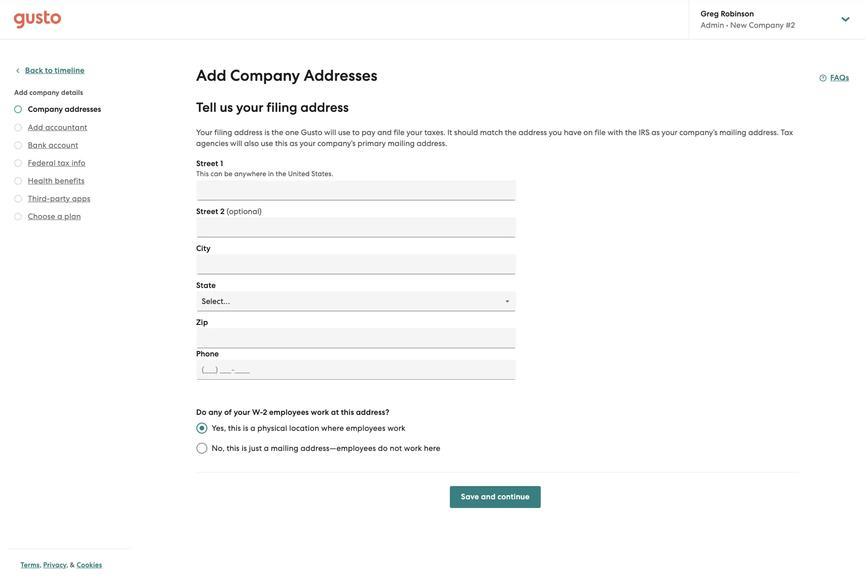 Task type: locate. For each thing, give the bounding box(es) containing it.
add accountant button
[[28, 122, 87, 133]]

states.
[[312, 170, 334, 178]]

the right in at top
[[276, 170, 287, 178]]

file right "pay"
[[394, 128, 405, 137]]

company addresses list
[[14, 105, 127, 224]]

0 horizontal spatial as
[[290, 139, 298, 148]]

1 vertical spatial company
[[230, 66, 300, 85]]

add left company
[[14, 89, 28, 97]]

terms link
[[21, 562, 40, 570]]

and inside your filing address is the one gusto will use to pay and file your taxes. it should match the address you have on file with the irs as your company's mailing address. tax agencies will also use this as your company's primary mailing address.
[[378, 128, 392, 137]]

1 horizontal spatial company
[[230, 66, 300, 85]]

check image
[[14, 160, 22, 167], [14, 213, 22, 221]]

2 vertical spatial work
[[404, 444, 422, 453]]

benefits
[[55, 176, 85, 186]]

1 vertical spatial use
[[261, 139, 273, 148]]

1 horizontal spatial a
[[251, 424, 256, 433]]

mailing
[[720, 128, 747, 137], [388, 139, 415, 148], [271, 444, 299, 453]]

privacy
[[43, 562, 66, 570]]

2 horizontal spatial company
[[749, 21, 784, 30]]

, left the privacy
[[40, 562, 42, 570]]

1 vertical spatial is
[[243, 424, 249, 433]]

2 horizontal spatial mailing
[[720, 128, 747, 137]]

2 vertical spatial add
[[28, 123, 43, 132]]

1 horizontal spatial use
[[338, 128, 351, 137]]

work
[[311, 408, 329, 418], [388, 424, 406, 433], [404, 444, 422, 453]]

add company details
[[14, 89, 83, 97]]

and right save
[[481, 493, 496, 502]]

third-
[[28, 194, 50, 203]]

,
[[40, 562, 42, 570], [66, 562, 68, 570]]

street up this in the left top of the page
[[196, 159, 218, 169]]

filing up agencies
[[214, 128, 232, 137]]

employees up location
[[269, 408, 309, 418]]

zip
[[196, 318, 208, 328]]

address. left tax on the right of the page
[[749, 128, 779, 137]]

add up bank
[[28, 123, 43, 132]]

as right irs
[[652, 128, 660, 137]]

1 horizontal spatial 2
[[263, 408, 267, 418]]

2 street from the top
[[196, 207, 218, 217]]

1 horizontal spatial file
[[595, 128, 606, 137]]

add for add accountant
[[28, 123, 43, 132]]

No, this is just a mailing address—employees do not work here radio
[[192, 439, 212, 459]]

continue
[[498, 493, 530, 502]]

will left also
[[230, 139, 242, 148]]

work right not
[[404, 444, 422, 453]]

filing
[[267, 100, 298, 116], [214, 128, 232, 137]]

check image left bank
[[14, 142, 22, 149]]

a
[[57, 212, 62, 221], [251, 424, 256, 433], [264, 444, 269, 453]]

this
[[275, 139, 288, 148], [341, 408, 354, 418], [228, 424, 241, 433], [227, 444, 240, 453]]

1 street from the top
[[196, 159, 218, 169]]

0 vertical spatial 2
[[220, 207, 225, 217]]

0 vertical spatial mailing
[[720, 128, 747, 137]]

1 vertical spatial mailing
[[388, 139, 415, 148]]

new
[[731, 21, 747, 30]]

Zip field
[[196, 329, 516, 349]]

city
[[196, 244, 211, 254]]

to inside button
[[45, 66, 53, 75]]

this right at
[[341, 408, 354, 418]]

with
[[608, 128, 624, 137]]

5 check image from the top
[[14, 195, 22, 203]]

the inside street 1 this can be anywhere in the united states.
[[276, 170, 287, 178]]

City field
[[196, 255, 516, 275]]

2 vertical spatial a
[[264, 444, 269, 453]]

a down w-
[[251, 424, 256, 433]]

will
[[324, 128, 336, 137], [230, 139, 242, 148]]

Street 2 field
[[196, 218, 516, 238]]

save
[[461, 493, 479, 502]]

anywhere
[[234, 170, 266, 178]]

filing up the one on the left top
[[267, 100, 298, 116]]

gusto
[[301, 128, 322, 137]]

add
[[196, 66, 227, 85], [14, 89, 28, 97], [28, 123, 43, 132]]

0 horizontal spatial company's
[[318, 139, 356, 148]]

1 vertical spatial employees
[[346, 424, 386, 433]]

as
[[652, 128, 660, 137], [290, 139, 298, 148]]

check image for choose
[[14, 213, 22, 221]]

united
[[288, 170, 310, 178]]

do
[[378, 444, 388, 453]]

0 horizontal spatial will
[[230, 139, 242, 148]]

0 vertical spatial work
[[311, 408, 329, 418]]

to inside your filing address is the one gusto will use to pay and file your taxes. it should match the address you have on file with the irs as your company's mailing address. tax agencies will also use this as your company's primary mailing address.
[[353, 128, 360, 137]]

1 vertical spatial address.
[[417, 139, 447, 148]]

, left & on the bottom left
[[66, 562, 68, 570]]

1 horizontal spatial and
[[481, 493, 496, 502]]

1 vertical spatial add
[[14, 89, 28, 97]]

1 vertical spatial company's
[[318, 139, 356, 148]]

0 vertical spatial address.
[[749, 128, 779, 137]]

(optional)
[[227, 207, 262, 216]]

is left just
[[242, 444, 247, 453]]

a right just
[[264, 444, 269, 453]]

no, this is just a mailing address—employees do not work here
[[212, 444, 441, 453]]

street
[[196, 159, 218, 169], [196, 207, 218, 217]]

use right also
[[261, 139, 273, 148]]

is inside your filing address is the one gusto will use to pay and file your taxes. it should match the address you have on file with the irs as your company's mailing address. tax agencies will also use this as your company's primary mailing address.
[[265, 128, 270, 137]]

addresses
[[304, 66, 378, 85]]

0 vertical spatial a
[[57, 212, 62, 221]]

back to timeline button
[[14, 65, 85, 76]]

1 check image from the top
[[14, 106, 22, 113]]

is left the physical
[[243, 424, 249, 433]]

file
[[394, 128, 405, 137], [595, 128, 606, 137]]

0 horizontal spatial company
[[28, 105, 63, 114]]

any
[[209, 408, 222, 418]]

is for just
[[242, 444, 247, 453]]

employees
[[269, 408, 309, 418], [346, 424, 386, 433]]

1 check image from the top
[[14, 160, 22, 167]]

0 vertical spatial and
[[378, 128, 392, 137]]

just
[[249, 444, 262, 453]]

address. down taxes.
[[417, 139, 447, 148]]

2 vertical spatial company
[[28, 105, 63, 114]]

address up also
[[234, 128, 263, 137]]

2 left (optional)
[[220, 207, 225, 217]]

0 vertical spatial employees
[[269, 408, 309, 418]]

to right back
[[45, 66, 53, 75]]

1 vertical spatial to
[[353, 128, 360, 137]]

your filing address is the one gusto will use to pay and file your taxes. it should match the address you have on file with the irs as your company's mailing address. tax agencies will also use this as your company's primary mailing address.
[[196, 128, 794, 148]]

check image left health
[[14, 177, 22, 185]]

0 horizontal spatial ,
[[40, 562, 42, 570]]

irs
[[639, 128, 650, 137]]

cookies button
[[77, 560, 102, 571]]

1 horizontal spatial add
[[28, 123, 43, 132]]

company up tell us your filing address
[[230, 66, 300, 85]]

address
[[301, 100, 349, 116], [234, 128, 263, 137], [519, 128, 547, 137]]

1 horizontal spatial as
[[652, 128, 660, 137]]

1 horizontal spatial ,
[[66, 562, 68, 570]]

0 vertical spatial check image
[[14, 160, 22, 167]]

1 vertical spatial street
[[196, 207, 218, 217]]

choose
[[28, 212, 55, 221]]

a inside button
[[57, 212, 62, 221]]

company
[[29, 89, 59, 97]]

location
[[289, 424, 319, 433]]

terms
[[21, 562, 40, 570]]

1 vertical spatial check image
[[14, 213, 22, 221]]

0 vertical spatial to
[[45, 66, 53, 75]]

street left (optional)
[[196, 207, 218, 217]]

will right gusto
[[324, 128, 336, 137]]

address up gusto
[[301, 100, 349, 116]]

2 horizontal spatial a
[[264, 444, 269, 453]]

timeline
[[55, 66, 85, 75]]

0 horizontal spatial add
[[14, 89, 28, 97]]

0 vertical spatial company's
[[680, 128, 718, 137]]

have
[[564, 128, 582, 137]]

0 vertical spatial add
[[196, 66, 227, 85]]

0 horizontal spatial filing
[[214, 128, 232, 137]]

it
[[448, 128, 453, 137]]

add company addresses
[[196, 66, 378, 85]]

0 vertical spatial is
[[265, 128, 270, 137]]

is left the one on the left top
[[265, 128, 270, 137]]

is
[[265, 128, 270, 137], [243, 424, 249, 433], [242, 444, 247, 453]]

file right on
[[595, 128, 606, 137]]

street for 2
[[196, 207, 218, 217]]

check image
[[14, 106, 22, 113], [14, 124, 22, 132], [14, 142, 22, 149], [14, 177, 22, 185], [14, 195, 22, 203]]

tell
[[196, 100, 217, 116]]

address left you
[[519, 128, 547, 137]]

party
[[50, 194, 70, 203]]

0 horizontal spatial and
[[378, 128, 392, 137]]

check image left federal
[[14, 160, 22, 167]]

2 vertical spatial is
[[242, 444, 247, 453]]

should
[[454, 128, 478, 137]]

save and continue
[[461, 493, 530, 502]]

0 vertical spatial company
[[749, 21, 784, 30]]

your left taxes.
[[407, 128, 423, 137]]

1 horizontal spatial will
[[324, 128, 336, 137]]

1 vertical spatial as
[[290, 139, 298, 148]]

work left at
[[311, 408, 329, 418]]

company
[[749, 21, 784, 30], [230, 66, 300, 85], [28, 105, 63, 114]]

employees down address?
[[346, 424, 386, 433]]

work up not
[[388, 424, 406, 433]]

and right "pay"
[[378, 128, 392, 137]]

state
[[196, 281, 216, 291]]

0 horizontal spatial address
[[234, 128, 263, 137]]

the left irs
[[625, 128, 637, 137]]

1 vertical spatial a
[[251, 424, 256, 433]]

3 check image from the top
[[14, 142, 22, 149]]

to
[[45, 66, 53, 75], [353, 128, 360, 137]]

1 vertical spatial and
[[481, 493, 496, 502]]

the
[[272, 128, 284, 137], [505, 128, 517, 137], [625, 128, 637, 137], [276, 170, 287, 178]]

1 vertical spatial will
[[230, 139, 242, 148]]

a left the plan
[[57, 212, 62, 221]]

2 check image from the top
[[14, 124, 22, 132]]

0 horizontal spatial a
[[57, 212, 62, 221]]

no,
[[212, 444, 225, 453]]

1 horizontal spatial filing
[[267, 100, 298, 116]]

company down company
[[28, 105, 63, 114]]

federal tax info button
[[28, 158, 86, 169]]

tax
[[781, 128, 794, 137]]

1 horizontal spatial to
[[353, 128, 360, 137]]

4 check image from the top
[[14, 177, 22, 185]]

2 vertical spatial mailing
[[271, 444, 299, 453]]

street inside street 1 this can be anywhere in the united states.
[[196, 159, 218, 169]]

check image left add accountant
[[14, 124, 22, 132]]

and inside button
[[481, 493, 496, 502]]

add inside button
[[28, 123, 43, 132]]

check image down add company details
[[14, 106, 22, 113]]

2 horizontal spatial add
[[196, 66, 227, 85]]

and
[[378, 128, 392, 137], [481, 493, 496, 502]]

check image left choose
[[14, 213, 22, 221]]

2 up the physical
[[263, 408, 267, 418]]

0 vertical spatial filing
[[267, 100, 298, 116]]

company left #2
[[749, 21, 784, 30]]

your
[[196, 128, 213, 137]]

company's
[[680, 128, 718, 137], [318, 139, 356, 148]]

this down the one on the left top
[[275, 139, 288, 148]]

this
[[196, 170, 209, 178]]

phone
[[196, 350, 219, 359]]

health benefits button
[[28, 176, 85, 186]]

use
[[338, 128, 351, 137], [261, 139, 273, 148]]

0 vertical spatial street
[[196, 159, 218, 169]]

use left "pay"
[[338, 128, 351, 137]]

bank
[[28, 141, 47, 150]]

plan
[[64, 212, 81, 221]]

1 horizontal spatial company's
[[680, 128, 718, 137]]

check image left third-
[[14, 195, 22, 203]]

0 horizontal spatial to
[[45, 66, 53, 75]]

0 vertical spatial will
[[324, 128, 336, 137]]

to left "pay"
[[353, 128, 360, 137]]

1 horizontal spatial mailing
[[388, 139, 415, 148]]

1 horizontal spatial address.
[[749, 128, 779, 137]]

federal
[[28, 159, 56, 168]]

1 vertical spatial work
[[388, 424, 406, 433]]

as down the one on the left top
[[290, 139, 298, 148]]

2 check image from the top
[[14, 213, 22, 221]]

0 horizontal spatial use
[[261, 139, 273, 148]]

health benefits
[[28, 176, 85, 186]]

your
[[236, 100, 264, 116], [407, 128, 423, 137], [662, 128, 678, 137], [300, 139, 316, 148], [234, 408, 250, 418]]

greg robinson admin • new company #2
[[701, 9, 796, 30]]

terms , privacy , & cookies
[[21, 562, 102, 570]]

add up tell
[[196, 66, 227, 85]]

federal tax info
[[28, 159, 86, 168]]

1 vertical spatial filing
[[214, 128, 232, 137]]

0 horizontal spatial file
[[394, 128, 405, 137]]



Task type: vqa. For each thing, say whether or not it's contained in the screenshot.
left end
no



Task type: describe. For each thing, give the bounding box(es) containing it.
check image for bank
[[14, 142, 22, 149]]

back to timeline
[[25, 66, 85, 75]]

street 2 (optional)
[[196, 207, 262, 217]]

health
[[28, 176, 53, 186]]

yes, this is a physical location where employees work
[[212, 424, 406, 433]]

check image for third-
[[14, 195, 22, 203]]

bank account button
[[28, 140, 78, 151]]

filing inside your filing address is the one gusto will use to pay and file your taxes. it should match the address you have on file with the irs as your company's mailing address. tax agencies will also use this as your company's primary mailing address.
[[214, 128, 232, 137]]

choose a plan
[[28, 212, 81, 221]]

company addresses
[[28, 105, 101, 114]]

this right yes,
[[228, 424, 241, 433]]

taxes.
[[425, 128, 446, 137]]

check image for add
[[14, 124, 22, 132]]

details
[[61, 89, 83, 97]]

is for a
[[243, 424, 249, 433]]

here
[[424, 444, 441, 453]]

info
[[71, 159, 86, 168]]

physical
[[258, 424, 287, 433]]

save and continue button
[[450, 487, 541, 509]]

in
[[268, 170, 274, 178]]

1
[[220, 159, 223, 169]]

primary
[[358, 139, 386, 148]]

home image
[[14, 10, 61, 29]]

Yes, this is a physical location where employees work radio
[[192, 419, 212, 439]]

greg
[[701, 9, 719, 19]]

admin
[[701, 21, 725, 30]]

0 horizontal spatial address.
[[417, 139, 447, 148]]

1 file from the left
[[394, 128, 405, 137]]

pay
[[362, 128, 376, 137]]

tell us your filing address
[[196, 100, 349, 116]]

account
[[49, 141, 78, 150]]

check image for health
[[14, 177, 22, 185]]

add for add company addresses
[[196, 66, 227, 85]]

be
[[224, 170, 233, 178]]

Phone text field
[[196, 360, 516, 380]]

yes,
[[212, 424, 226, 433]]

agencies
[[196, 139, 228, 148]]

not
[[390, 444, 402, 453]]

your right irs
[[662, 128, 678, 137]]

one
[[285, 128, 299, 137]]

1 , from the left
[[40, 562, 42, 570]]

add for add company details
[[14, 89, 28, 97]]

at
[[331, 408, 339, 418]]

privacy link
[[43, 562, 66, 570]]

this inside your filing address is the one gusto will use to pay and file your taxes. it should match the address you have on file with the irs as your company's mailing address. tax agencies will also use this as your company's primary mailing address.
[[275, 139, 288, 148]]

us
[[220, 100, 233, 116]]

match
[[480, 128, 503, 137]]

of
[[224, 408, 232, 418]]

robinson
[[721, 9, 754, 19]]

1 horizontal spatial address
[[301, 100, 349, 116]]

this right no,
[[227, 444, 240, 453]]

&
[[70, 562, 75, 570]]

2 file from the left
[[595, 128, 606, 137]]

choose a plan button
[[28, 211, 81, 222]]

addresses
[[65, 105, 101, 114]]

0 horizontal spatial 2
[[220, 207, 225, 217]]

address?
[[356, 408, 390, 418]]

faqs
[[831, 73, 850, 83]]

the left the one on the left top
[[272, 128, 284, 137]]

address—employees
[[301, 444, 376, 453]]

•
[[727, 21, 729, 30]]

the right the match
[[505, 128, 517, 137]]

w-
[[252, 408, 263, 418]]

your right the us
[[236, 100, 264, 116]]

do any of your w-2 employees work at this address?
[[196, 408, 390, 418]]

add accountant
[[28, 123, 87, 132]]

accountant
[[45, 123, 87, 132]]

street 1 this can be anywhere in the united states.
[[196, 159, 334, 178]]

#2
[[786, 21, 796, 30]]

you
[[549, 128, 562, 137]]

apps
[[72, 194, 90, 203]]

0 vertical spatial as
[[652, 128, 660, 137]]

check image for federal
[[14, 160, 22, 167]]

company inside list
[[28, 105, 63, 114]]

on
[[584, 128, 593, 137]]

bank account
[[28, 141, 78, 150]]

back
[[25, 66, 43, 75]]

Street 1 field
[[196, 181, 516, 201]]

your down gusto
[[300, 139, 316, 148]]

third-party apps button
[[28, 193, 90, 204]]

street for 1
[[196, 159, 218, 169]]

0 vertical spatial use
[[338, 128, 351, 137]]

0 horizontal spatial mailing
[[271, 444, 299, 453]]

company inside greg robinson admin • new company #2
[[749, 21, 784, 30]]

2 horizontal spatial address
[[519, 128, 547, 137]]

1 vertical spatial 2
[[263, 408, 267, 418]]

also
[[244, 139, 259, 148]]

0 horizontal spatial employees
[[269, 408, 309, 418]]

2 , from the left
[[66, 562, 68, 570]]

1 horizontal spatial employees
[[346, 424, 386, 433]]

your right the of at the bottom left
[[234, 408, 250, 418]]

can
[[211, 170, 223, 178]]



